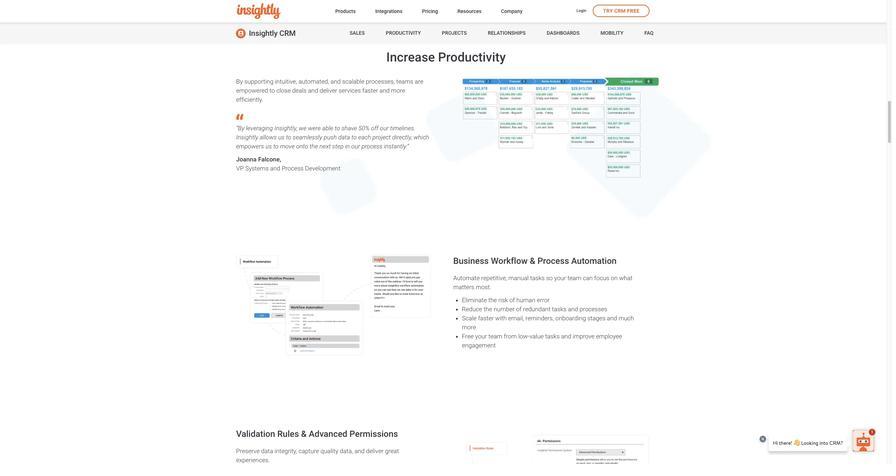 Task type: locate. For each thing, give the bounding box(es) containing it.
what
[[620, 274, 633, 282]]

0 horizontal spatial your
[[476, 333, 487, 340]]

mobility link
[[601, 22, 624, 44]]

tasks right the value
[[546, 333, 560, 340]]

tasks
[[531, 274, 545, 282], [552, 306, 567, 313], [546, 333, 560, 340]]

1 horizontal spatial &
[[530, 256, 536, 266]]

and left much
[[607, 315, 618, 322]]

from
[[504, 333, 517, 340]]

0 horizontal spatial of
[[510, 296, 515, 304]]

1 vertical spatial deliver
[[366, 447, 384, 455]]

seamlessly
[[293, 134, 323, 141]]

crm inside "button"
[[615, 8, 626, 14]]

more down the scale
[[462, 324, 476, 331]]

1 vertical spatial faster
[[478, 315, 494, 322]]

and right "data,"
[[355, 447, 365, 455]]

1 horizontal spatial your
[[555, 274, 566, 282]]

processes
[[580, 306, 608, 313]]

permissions
[[350, 429, 398, 439]]

team
[[568, 274, 582, 282], [489, 333, 503, 340]]

stages
[[588, 315, 606, 322]]

tasks inside automate repetitive, manual tasks so your team can focus on what matters most.
[[531, 274, 545, 282]]

step
[[332, 143, 344, 150]]

1 horizontal spatial deliver
[[366, 447, 384, 455]]

onto
[[296, 143, 308, 150]]

so
[[547, 274, 553, 282]]

services
[[339, 87, 361, 94]]

2 vertical spatial the
[[484, 306, 493, 313]]

1 horizontal spatial faster
[[478, 315, 494, 322]]

the
[[310, 143, 318, 150], [489, 296, 497, 304], [484, 306, 493, 313]]

data
[[338, 134, 350, 141], [261, 447, 273, 455]]

deliver down permissions
[[366, 447, 384, 455]]

rules
[[278, 429, 299, 439]]

1 vertical spatial the
[[489, 296, 497, 304]]

leveraging
[[246, 124, 273, 132]]

0 vertical spatial data
[[338, 134, 350, 141]]

0 vertical spatial the
[[310, 143, 318, 150]]

crm for try
[[615, 8, 626, 14]]

0 horizontal spatial more
[[391, 87, 406, 94]]

eliminate the risk of human error reduce the number of redundant tasks and processes scale faster with email, reminders, onboarding stages and much more free your team from low-value tasks and improve employee engagement
[[462, 296, 634, 349]]

1 horizontal spatial crm
[[615, 8, 626, 14]]

our right in
[[352, 143, 360, 150]]

integrations
[[376, 8, 403, 14]]

0 horizontal spatial data
[[261, 447, 273, 455]]

of right risk
[[510, 296, 515, 304]]

0 vertical spatial team
[[568, 274, 582, 282]]

improve
[[573, 333, 595, 340]]

joanna falcone, vp systems and process development
[[236, 156, 341, 172]]

company
[[501, 8, 523, 14]]

data up in
[[338, 134, 350, 141]]

1 vertical spatial process
[[538, 256, 569, 266]]

insightly up the empowers
[[236, 134, 258, 141]]

2 vertical spatial tasks
[[546, 333, 560, 340]]

to left move
[[274, 143, 279, 150]]

free up engagement
[[462, 333, 474, 340]]

1 vertical spatial more
[[462, 324, 476, 331]]

the right "reduce"
[[484, 306, 493, 313]]

0 vertical spatial our
[[380, 124, 389, 132]]

1 horizontal spatial of
[[516, 306, 522, 313]]

team left the can
[[568, 274, 582, 282]]

on
[[611, 274, 618, 282]]

process
[[282, 165, 304, 172], [538, 256, 569, 266]]

us
[[278, 134, 285, 141], [266, 143, 272, 150]]

validation
[[236, 429, 275, 439]]

free right try
[[628, 8, 640, 14]]

risk
[[499, 296, 508, 304]]

0 horizontal spatial deliver
[[320, 87, 337, 94]]

tasks up onboarding
[[552, 306, 567, 313]]

scalable
[[342, 78, 365, 85]]

0 horizontal spatial crm
[[280, 29, 296, 38]]

process up so
[[538, 256, 569, 266]]

falcone,
[[258, 156, 281, 163]]

your
[[555, 274, 566, 282], [476, 333, 487, 340]]

validation rules & advanced permissions
[[236, 429, 398, 439]]

shave
[[342, 124, 357, 132]]

0 vertical spatial tasks
[[531, 274, 545, 282]]

our up the project at left top
[[380, 124, 389, 132]]

joanna
[[236, 156, 257, 163]]

productivity down projects link at the top
[[438, 50, 506, 65]]

products link
[[335, 7, 356, 17]]

sales link
[[350, 22, 365, 44]]

1 horizontal spatial data
[[338, 134, 350, 141]]

integrity,
[[275, 447, 297, 455]]

"by
[[236, 124, 245, 132]]

crm right try
[[615, 8, 626, 14]]

projects link
[[442, 22, 467, 44]]

productivity link
[[386, 22, 421, 44]]

can
[[583, 274, 593, 282]]

0 horizontal spatial process
[[282, 165, 304, 172]]

team inside eliminate the risk of human error reduce the number of redundant tasks and processes scale faster with email, reminders, onboarding stages and much more free your team from low-value tasks and improve employee engagement
[[489, 333, 503, 340]]

0 vertical spatial productivity
[[386, 30, 421, 36]]

each
[[358, 134, 371, 141]]

0 horizontal spatial &
[[301, 429, 307, 439]]

0 vertical spatial your
[[555, 274, 566, 282]]

crm down insightly logo link
[[280, 29, 296, 38]]

login
[[577, 8, 587, 13]]

our
[[380, 124, 389, 132], [352, 143, 360, 150]]

experiences.
[[236, 456, 270, 464]]

& right workflow
[[530, 256, 536, 266]]

1 horizontal spatial productivity
[[438, 50, 506, 65]]

supporting
[[244, 78, 274, 85]]

productivity
[[386, 30, 421, 36], [438, 50, 506, 65]]

of
[[510, 296, 515, 304], [516, 306, 522, 313]]

systems
[[245, 165, 269, 172]]

increase
[[387, 50, 435, 65]]

intuitive,
[[275, 78, 297, 85]]

0 vertical spatial free
[[628, 8, 640, 14]]

engagement
[[462, 342, 496, 349]]

deliver inside the 'by supporting intuitive, automated, and scalable processes, teams are empowered to close deals and deliver services faster and more efficiently.'
[[320, 87, 337, 94]]

faster inside the 'by supporting intuitive, automated, and scalable processes, teams are empowered to close deals and deliver services faster and more efficiently.'
[[363, 87, 378, 94]]

1 vertical spatial your
[[476, 333, 487, 340]]

0 vertical spatial us
[[278, 134, 285, 141]]

deliver
[[320, 87, 337, 94], [366, 447, 384, 455]]

preserve data integrity, capture quality data, and deliver great experiences.
[[236, 447, 399, 464]]

free inside try crm free "button"
[[628, 8, 640, 14]]

and down processes,
[[380, 87, 390, 94]]

error
[[537, 296, 550, 304]]

and up services on the top left of page
[[331, 78, 341, 85]]

1 vertical spatial free
[[462, 333, 474, 340]]

to right able
[[335, 124, 340, 132]]

tasks left so
[[531, 274, 545, 282]]

faster left with
[[478, 315, 494, 322]]

faster down processes,
[[363, 87, 378, 94]]

1 vertical spatial data
[[261, 447, 273, 455]]

scale
[[462, 315, 477, 322]]

to inside the 'by supporting intuitive, automated, and scalable processes, teams are empowered to close deals and deliver services faster and more efficiently.'
[[270, 87, 275, 94]]

0 vertical spatial process
[[282, 165, 304, 172]]

process down move
[[282, 165, 304, 172]]

the inside "by leveraging insightly, we were able to shave 50% off our timelines. insightly allows us to seamlessly push data to each project directly, which empowers us to move onto the next step in our process instantly."
[[310, 143, 318, 150]]

1 horizontal spatial free
[[628, 8, 640, 14]]

productivity up increase
[[386, 30, 421, 36]]

eliminate
[[462, 296, 487, 304]]

0 vertical spatial crm
[[615, 8, 626, 14]]

&
[[530, 256, 536, 266], [301, 429, 307, 439]]

0 vertical spatial faster
[[363, 87, 378, 94]]

preserve
[[236, 447, 260, 455]]

team left from on the bottom right
[[489, 333, 503, 340]]

value
[[530, 333, 544, 340]]

the down the seamlessly
[[310, 143, 318, 150]]

1 vertical spatial insightly
[[236, 134, 258, 141]]

the left risk
[[489, 296, 497, 304]]

50%
[[359, 124, 370, 132]]

1 horizontal spatial team
[[568, 274, 582, 282]]

low-
[[519, 333, 530, 340]]

data up 'experiences.'
[[261, 447, 273, 455]]

0 vertical spatial deliver
[[320, 87, 337, 94]]

0 horizontal spatial free
[[462, 333, 474, 340]]

your right so
[[555, 274, 566, 282]]

to left close
[[270, 87, 275, 94]]

0 horizontal spatial team
[[489, 333, 503, 340]]

and down the falcone,
[[270, 165, 280, 172]]

us down insightly,
[[278, 134, 285, 141]]

0 horizontal spatial our
[[352, 143, 360, 150]]

0 vertical spatial &
[[530, 256, 536, 266]]

to
[[270, 87, 275, 94], [335, 124, 340, 132], [286, 134, 291, 141], [352, 134, 357, 141], [274, 143, 279, 150]]

pricing
[[422, 8, 438, 14]]

insightly down insightly logo
[[249, 29, 278, 38]]

faster
[[363, 87, 378, 94], [478, 315, 494, 322]]

dashboards
[[547, 30, 580, 36]]

0 horizontal spatial productivity
[[386, 30, 421, 36]]

much
[[619, 315, 634, 322]]

of up email,
[[516, 306, 522, 313]]

your up engagement
[[476, 333, 487, 340]]

us down allows
[[266, 143, 272, 150]]

insightly
[[249, 29, 278, 38], [236, 134, 258, 141]]

matters
[[454, 283, 475, 291]]

deals
[[292, 87, 307, 94]]

1 vertical spatial us
[[266, 143, 272, 150]]

0 horizontal spatial faster
[[363, 87, 378, 94]]

& right rules
[[301, 429, 307, 439]]

0 vertical spatial more
[[391, 87, 406, 94]]

1 horizontal spatial process
[[538, 256, 569, 266]]

deliver inside 'preserve data integrity, capture quality data, and deliver great experiences.'
[[366, 447, 384, 455]]

insightly crm
[[249, 29, 296, 38]]

by
[[236, 78, 243, 85]]

deliver down automated,
[[320, 87, 337, 94]]

1 vertical spatial crm
[[280, 29, 296, 38]]

1 vertical spatial &
[[301, 429, 307, 439]]

1 vertical spatial team
[[489, 333, 503, 340]]

more down the "teams"
[[391, 87, 406, 94]]

1 horizontal spatial more
[[462, 324, 476, 331]]

more inside eliminate the risk of human error reduce the number of redundant tasks and processes scale faster with email, reminders, onboarding stages and much more free your team from low-value tasks and improve employee engagement
[[462, 324, 476, 331]]

faster inside eliminate the risk of human error reduce the number of redundant tasks and processes scale faster with email, reminders, onboarding stages and much more free your team from low-value tasks and improve employee engagement
[[478, 315, 494, 322]]

your inside eliminate the risk of human error reduce the number of redundant tasks and processes scale faster with email, reminders, onboarding stages and much more free your team from low-value tasks and improve employee engagement
[[476, 333, 487, 340]]

and up onboarding
[[568, 306, 579, 313]]

and
[[331, 78, 341, 85], [308, 87, 318, 94], [380, 87, 390, 94], [270, 165, 280, 172], [568, 306, 579, 313], [607, 315, 618, 322], [562, 333, 572, 340], [355, 447, 365, 455]]



Task type: describe. For each thing, give the bounding box(es) containing it.
relationships
[[488, 30, 526, 36]]

relationships link
[[488, 22, 526, 44]]

company link
[[501, 7, 523, 17]]

free inside eliminate the risk of human error reduce the number of redundant tasks and processes scale faster with email, reminders, onboarding stages and much more free your team from low-value tasks and improve employee engagement
[[462, 333, 474, 340]]

repetitive,
[[482, 274, 507, 282]]

workflow
[[491, 256, 528, 266]]

qoute icon image
[[236, 114, 244, 120]]

more inside the 'by supporting intuitive, automated, and scalable processes, teams are empowered to close deals and deliver services faster and more efficiently.'
[[391, 87, 406, 94]]

number
[[494, 306, 515, 313]]

process inside joanna falcone, vp systems and process development
[[282, 165, 304, 172]]

insightly logo image
[[237, 3, 281, 19]]

advanced
[[309, 429, 348, 439]]

off
[[371, 124, 379, 132]]

automated,
[[299, 78, 329, 85]]

able
[[322, 124, 333, 132]]

your inside automate repetitive, manual tasks so your team can focus on what matters most.
[[555, 274, 566, 282]]

1 vertical spatial productivity
[[438, 50, 506, 65]]

allows
[[260, 134, 277, 141]]

insightly,
[[275, 124, 298, 132]]

team inside automate repetitive, manual tasks so your team can focus on what matters most.
[[568, 274, 582, 282]]

business workflow & process automation
[[454, 256, 617, 266]]

directly,
[[392, 134, 412, 141]]

0 vertical spatial insightly
[[249, 29, 278, 38]]

by supporting intuitive, automated, and scalable processes, teams are empowered to close deals and deliver services faster and more efficiently.
[[236, 78, 424, 103]]

manual
[[509, 274, 529, 282]]

try crm free link
[[593, 5, 650, 17]]

most.
[[476, 283, 492, 291]]

try crm free
[[603, 8, 640, 14]]

teams
[[397, 78, 414, 85]]

increase productivity
[[387, 50, 506, 65]]

automate repetitive, manual tasks so your team can focus on what matters most.
[[454, 274, 633, 291]]

in
[[345, 143, 350, 150]]

resources link
[[458, 7, 482, 17]]

increase productivity 2 image
[[456, 71, 664, 188]]

insightly logo link
[[237, 3, 324, 19]]

and down automated,
[[308, 87, 318, 94]]

1 vertical spatial our
[[352, 143, 360, 150]]

empowered
[[236, 87, 268, 94]]

great
[[385, 447, 399, 455]]

insightly crm link
[[236, 22, 296, 44]]

instantly."
[[384, 143, 409, 150]]

data inside 'preserve data integrity, capture quality data, and deliver great experiences.'
[[261, 447, 273, 455]]

processes,
[[366, 78, 395, 85]]

are
[[415, 78, 424, 85]]

data,
[[340, 447, 353, 455]]

data inside "by leveraging insightly, we were able to shave 50% off our timelines. insightly allows us to seamlessly push data to each project directly, which empowers us to move onto the next step in our process instantly."
[[338, 134, 350, 141]]

& for rules
[[301, 429, 307, 439]]

development
[[305, 165, 341, 172]]

1 vertical spatial tasks
[[552, 306, 567, 313]]

to down the shave
[[352, 134, 357, 141]]

move
[[280, 143, 295, 150]]

0 horizontal spatial us
[[266, 143, 272, 150]]

insightly inside "by leveraging insightly, we were able to shave 50% off our timelines. insightly allows us to seamlessly push data to each project directly, which empowers us to move onto the next step in our process instantly."
[[236, 134, 258, 141]]

faq link
[[645, 22, 654, 44]]

projects
[[442, 30, 467, 36]]

vp
[[236, 165, 244, 172]]

onboarding
[[556, 315, 586, 322]]

project
[[373, 134, 391, 141]]

try
[[603, 8, 613, 14]]

0 vertical spatial of
[[510, 296, 515, 304]]

next
[[320, 143, 331, 150]]

email,
[[509, 315, 524, 322]]

close
[[277, 87, 291, 94]]

redundant
[[523, 306, 551, 313]]

1 vertical spatial of
[[516, 306, 522, 313]]

"by leveraging insightly, we were able to shave 50% off our timelines. insightly allows us to seamlessly push data to each project directly, which empowers us to move onto the next step in our process instantly."
[[236, 124, 430, 150]]

and inside joanna falcone, vp systems and process development
[[270, 165, 280, 172]]

1 horizontal spatial us
[[278, 134, 285, 141]]

1 horizontal spatial our
[[380, 124, 389, 132]]

integrations link
[[376, 7, 403, 17]]

business workflow v2 image
[[229, 246, 438, 363]]

push
[[324, 134, 337, 141]]

faq
[[645, 30, 654, 36]]

and inside 'preserve data integrity, capture quality data, and deliver great experiences.'
[[355, 447, 365, 455]]

try crm free button
[[593, 5, 650, 17]]

pricing link
[[422, 7, 438, 17]]

mobility
[[601, 30, 624, 36]]

and left improve
[[562, 333, 572, 340]]

validation rules image
[[456, 429, 664, 464]]

capture
[[299, 447, 319, 455]]

to up move
[[286, 134, 291, 141]]

quality
[[321, 447, 339, 455]]

automate
[[454, 274, 480, 282]]

dashboards link
[[547, 22, 580, 44]]

empowers
[[236, 143, 264, 150]]

we
[[299, 124, 307, 132]]

sales
[[350, 30, 365, 36]]

login link
[[577, 8, 587, 14]]

efficiently.
[[236, 96, 263, 103]]

process
[[362, 143, 383, 150]]

crm for insightly
[[280, 29, 296, 38]]

focus
[[595, 274, 610, 282]]

products
[[335, 8, 356, 14]]

& for workflow
[[530, 256, 536, 266]]

with
[[496, 315, 507, 322]]



Task type: vqa. For each thing, say whether or not it's contained in the screenshot.
'more' within the Eliminate the risk of human error Reduce the number of redundant tasks and processes Scale faster with email, reminders, onboarding stages and much more Free your team from low-value tasks and improve employee engagement
yes



